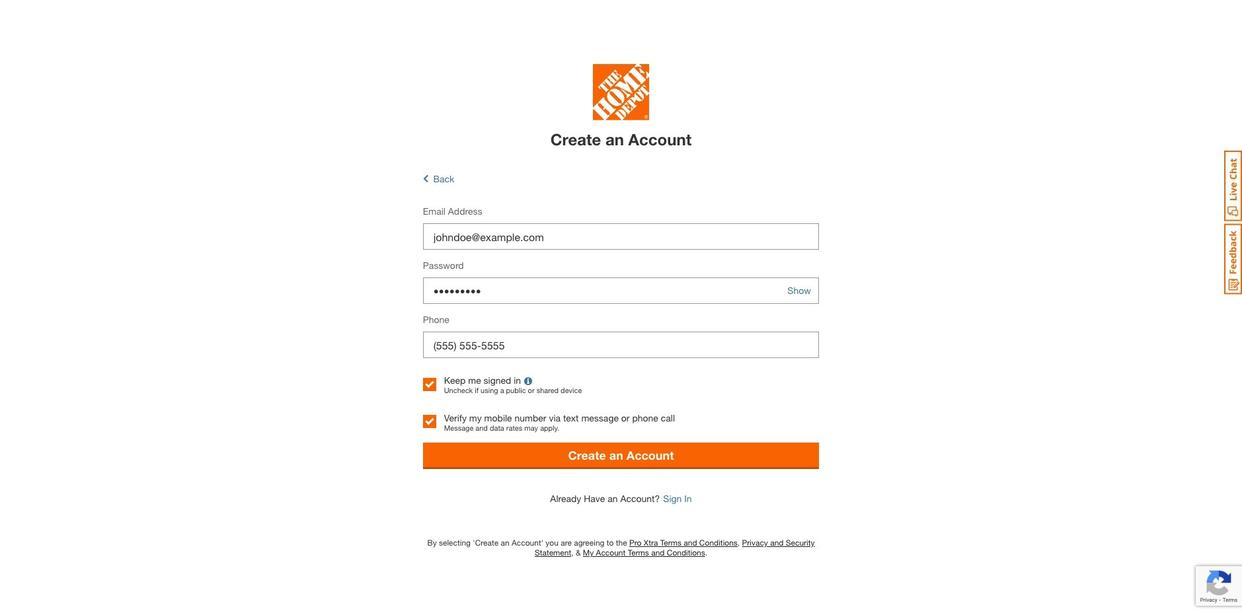 Task type: vqa. For each thing, say whether or not it's contained in the screenshot.
password field
yes



Task type: locate. For each thing, give the bounding box(es) containing it.
None password field
[[423, 278, 820, 304]]

live chat image
[[1225, 151, 1243, 222]]

back arrow image
[[423, 173, 428, 185]]

None text field
[[423, 332, 820, 359]]

feedback link image
[[1225, 224, 1243, 295]]

None email field
[[423, 224, 820, 250]]

thd logo image
[[593, 64, 650, 124]]



